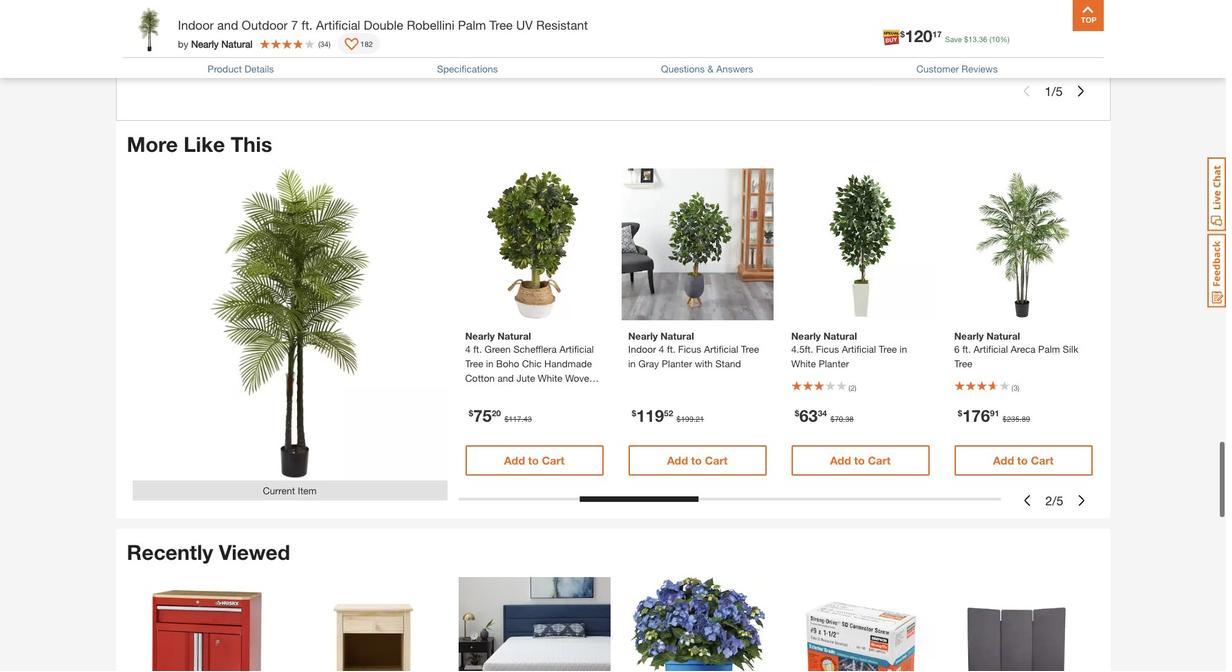 Task type: locate. For each thing, give the bounding box(es) containing it.
in inside nearly natural 4 ft. green schefflera artificial tree in boho chic handmade cotton and jute white woven planter (real touch)
[[486, 358, 494, 370]]

. inside $ 75 20 $ 117 . 43
[[522, 415, 524, 424]]

1 vertical spatial 5
[[1057, 494, 1064, 509]]

in inside nearly natural 4.5ft. ficus artificial tree in white planter
[[900, 344, 908, 356]]

63
[[800, 407, 818, 426]]

in for 75
[[486, 358, 494, 370]]

add left the services
[[829, 37, 850, 50]]

artificial up stand
[[705, 344, 739, 356]]

0 horizontal spatial and
[[217, 17, 238, 32]]

34 left 92121
[[320, 39, 329, 48]]

1 vertical spatial 2
[[1046, 494, 1053, 509]]

$ left 20
[[469, 409, 474, 419]]

1 vertical spatial and
[[498, 373, 514, 385]]

( left 92121
[[318, 39, 320, 48]]

live chat image
[[1208, 158, 1227, 232]]

4
[[466, 344, 471, 356], [659, 344, 665, 356]]

nearly up 6 at the bottom right of page
[[955, 331, 985, 342]]

17
[[933, 29, 942, 39]]

nearly inside nearly natural 4.5ft. ficus artificial tree in white planter
[[792, 331, 821, 342]]

natural inside nearly natural 6 ft. artificial areca palm silk tree
[[987, 331, 1021, 342]]

$
[[901, 29, 905, 39], [965, 35, 969, 44], [469, 409, 474, 419], [632, 409, 637, 419], [795, 409, 800, 419], [958, 409, 963, 419], [505, 415, 509, 424], [677, 415, 681, 424], [831, 415, 835, 424], [1003, 415, 1008, 424]]

0 vertical spatial /
[[1052, 84, 1057, 99]]

natural inside 'nearly natural indoor 4 ft. ficus artificial tree in gray planter with stand'
[[661, 331, 695, 342]]

indoor up by
[[178, 17, 214, 32]]

outdoor
[[242, 17, 288, 32]]

34 inside $ 63 34 $ 70 . 38
[[818, 409, 828, 419]]

and inside nearly natural 4 ft. green schefflera artificial tree in boho chic handmade cotton and jute white woven planter (real touch)
[[498, 373, 514, 385]]

1 horizontal spatial indoor
[[629, 344, 657, 356]]

natural inside nearly natural 4.5ft. ficus artificial tree in white planter
[[824, 331, 858, 342]]

in for 119
[[629, 358, 636, 370]]

product image image
[[126, 7, 171, 52]]

services button
[[878, 17, 922, 50]]

in left gray
[[629, 358, 636, 370]]

mira
[[204, 26, 226, 39]]

1 4 from the left
[[466, 344, 471, 356]]

1 horizontal spatial ficus
[[817, 344, 840, 356]]

add
[[174, 37, 195, 50], [337, 37, 359, 50], [829, 37, 850, 50], [993, 37, 1014, 50], [504, 454, 525, 468], [667, 454, 689, 468], [831, 454, 852, 468], [994, 454, 1015, 468]]

robellini
[[407, 17, 455, 32]]

. inside $ 63 34 $ 70 . 38
[[844, 415, 846, 424]]

ft. right 6 at the bottom right of page
[[963, 344, 972, 356]]

planter left with
[[662, 358, 693, 370]]

0 vertical spatial 5
[[1057, 84, 1063, 99]]

next slide image right 1 / 5 at the top right of page
[[1076, 86, 1087, 97]]

next slide image
[[1076, 86, 1087, 97], [1077, 496, 1088, 507]]

( right 36
[[990, 35, 992, 44]]

182 button
[[338, 33, 380, 54]]

2 ficus from the left
[[817, 344, 840, 356]]

119
[[637, 407, 664, 426]]

0 horizontal spatial 34
[[320, 39, 329, 48]]

. right 63
[[844, 415, 846, 424]]

ficus right 4.5ft.
[[817, 344, 840, 356]]

ft.
[[302, 17, 313, 32], [474, 344, 482, 356], [667, 344, 676, 356], [963, 344, 972, 356]]

reviews
[[962, 63, 998, 75]]

1 vertical spatial white
[[538, 373, 563, 385]]

. inside $ 176 91 $ 235 . 89
[[1020, 415, 1022, 424]]

nearly natural indoor 4 ft. ficus artificial tree in gray planter with stand
[[629, 331, 760, 370]]

palm left silk
[[1039, 344, 1061, 356]]

0 horizontal spatial in
[[486, 358, 494, 370]]

tree inside nearly natural 6 ft. artificial areca palm silk tree
[[955, 358, 973, 370]]

/ for 1
[[1052, 84, 1057, 99]]

add to cart up the product
[[174, 37, 234, 50]]

$ 176 91 $ 235 . 89
[[958, 407, 1031, 426]]

0 horizontal spatial planter
[[466, 387, 496, 399]]

ft. left 'green'
[[474, 344, 482, 356]]

199
[[681, 415, 694, 424]]

mira mesa 10pm
[[204, 26, 291, 39]]

235
[[1008, 415, 1020, 424]]

( up 235
[[1012, 384, 1014, 393]]

1 horizontal spatial 4
[[659, 344, 665, 356]]

$ 63 34 $ 70 . 38
[[795, 407, 854, 426]]

2 / 5
[[1046, 494, 1064, 509]]

(
[[990, 35, 992, 44], [318, 39, 320, 48], [849, 384, 851, 393], [1012, 384, 1014, 393]]

1 vertical spatial indoor
[[629, 344, 657, 356]]

.
[[978, 35, 980, 44], [522, 415, 524, 424], [694, 415, 696, 424], [844, 415, 846, 424], [1020, 415, 1022, 424]]

services
[[879, 36, 921, 49]]

artificial inside 'nearly natural indoor 4 ft. ficus artificial tree in gray planter with stand'
[[705, 344, 739, 356]]

ft. up 52 at the bottom right of the page
[[667, 344, 676, 356]]

92121
[[334, 26, 364, 39]]

. inside $ 119 52 $ 199 . 21
[[694, 415, 696, 424]]

52
[[664, 409, 674, 419]]

ft. inside nearly natural 4 ft. green schefflera artificial tree in boho chic handmade cotton and jute white woven planter (real touch)
[[474, 344, 482, 356]]

by
[[178, 38, 189, 49]]

answers
[[717, 63, 754, 75]]

in inside 'nearly natural indoor 4 ft. ficus artificial tree in gray planter with stand'
[[629, 358, 636, 370]]

nearly up gray
[[629, 331, 658, 342]]

product details button
[[208, 63, 274, 75], [208, 63, 274, 75]]

next slide image right 2 / 5
[[1077, 496, 1088, 507]]

5
[[1057, 84, 1063, 99], [1057, 494, 1064, 509]]

5 right 1
[[1057, 84, 1063, 99]]

1 horizontal spatial planter
[[662, 358, 693, 370]]

viewed
[[219, 541, 290, 566]]

)
[[329, 39, 331, 48], [855, 384, 857, 393], [1018, 384, 1020, 393]]

natural inside nearly natural 4 ft. green schefflera artificial tree in boho chic handmade cotton and jute white woven planter (real touch)
[[498, 331, 531, 342]]

$ left 70
[[795, 409, 800, 419]]

next slide image for 1 / 5
[[1076, 86, 1087, 97]]

2
[[851, 384, 855, 393], [1046, 494, 1053, 509]]

planter
[[662, 358, 693, 370], [819, 358, 850, 370], [466, 387, 496, 399]]

by nearly natural
[[178, 38, 253, 49]]

2 horizontal spatial planter
[[819, 358, 850, 370]]

stand
[[716, 358, 742, 370]]

ficus up with
[[679, 344, 702, 356]]

white up 'touch)' in the bottom left of the page
[[538, 373, 563, 385]]

palm right robellini
[[458, 17, 486, 32]]

1 vertical spatial 34
[[818, 409, 828, 419]]

nearly up 4.5ft.
[[792, 331, 821, 342]]

artificial up ( 2 )
[[842, 344, 877, 356]]

5 for 1 / 5
[[1057, 84, 1063, 99]]

add to cart up previous slide icon
[[994, 454, 1054, 468]]

diy
[[952, 36, 970, 49]]

7
[[291, 17, 298, 32]]

artificial inside nearly natural 6 ft. artificial areca palm silk tree
[[974, 344, 1009, 356]]

in down 'green'
[[486, 358, 494, 370]]

1 ficus from the left
[[679, 344, 702, 356]]

ft. inside 'nearly natural indoor 4 ft. ficus artificial tree in gray planter with stand'
[[667, 344, 676, 356]]

to
[[198, 37, 208, 50], [362, 37, 372, 50], [853, 37, 864, 50], [1017, 37, 1028, 50], [529, 454, 539, 468], [692, 454, 702, 468], [855, 454, 865, 468], [1018, 454, 1029, 468]]

. for 63
[[844, 415, 846, 424]]

4 left 'green'
[[466, 344, 471, 356]]

add down 117
[[504, 454, 525, 468]]

6 ft. artificial areca palm silk tree image
[[948, 169, 1100, 321]]

ficus inside 'nearly natural indoor 4 ft. ficus artificial tree in gray planter with stand'
[[679, 344, 702, 356]]

cart
[[211, 37, 234, 50], [375, 37, 398, 50], [867, 37, 890, 50], [1031, 37, 1053, 50], [542, 454, 565, 468], [705, 454, 728, 468], [869, 454, 891, 468], [1032, 454, 1054, 468]]

add left me
[[993, 37, 1014, 50]]

0 vertical spatial white
[[792, 358, 817, 370]]

5 right previous slide icon
[[1057, 494, 1064, 509]]

2 horizontal spatial )
[[1018, 384, 1020, 393]]

43
[[524, 415, 532, 424]]

2 horizontal spatial in
[[900, 344, 908, 356]]

indoor up gray
[[629, 344, 657, 356]]

1 vertical spatial palm
[[1039, 344, 1061, 356]]

1 vertical spatial /
[[1053, 494, 1057, 509]]

( for ( 2 )
[[849, 384, 851, 393]]

0 horizontal spatial )
[[329, 39, 331, 48]]

recently viewed
[[127, 541, 290, 566]]

%)
[[1001, 35, 1010, 44]]

70
[[835, 415, 844, 424]]

nearly up 'green'
[[466, 331, 495, 342]]

artificial inside nearly natural 4 ft. green schefflera artificial tree in boho chic handmade cotton and jute white woven planter (real touch)
[[560, 344, 594, 356]]

add down 70
[[831, 454, 852, 468]]

in left 6 at the bottom right of page
[[900, 344, 908, 356]]

2 up 38
[[851, 384, 855, 393]]

tree
[[490, 17, 513, 32], [742, 344, 760, 356], [879, 344, 898, 356], [466, 358, 484, 370], [955, 358, 973, 370]]

next slide image for 2 / 5
[[1077, 496, 1088, 507]]

4 ft. green schefflera artificial tree in boho chic handmade cotton and jute white woven planter (real touch) image
[[459, 169, 611, 321]]

1 horizontal spatial 34
[[818, 409, 828, 419]]

176
[[963, 407, 991, 426]]

indoor
[[178, 17, 214, 32], [629, 344, 657, 356]]

product
[[208, 63, 242, 75]]

and down boho
[[498, 373, 514, 385]]

artificial up handmade
[[560, 344, 594, 356]]

add down 199
[[667, 454, 689, 468]]

0 horizontal spatial white
[[538, 373, 563, 385]]

ficus
[[679, 344, 702, 356], [817, 344, 840, 356]]

add to cart button
[[134, 29, 273, 59], [298, 29, 437, 59], [790, 29, 929, 59], [954, 29, 1093, 59], [466, 446, 604, 477], [629, 446, 767, 477], [792, 446, 930, 477], [955, 446, 1093, 477]]

( up 38
[[849, 384, 851, 393]]

/
[[1052, 84, 1057, 99], [1053, 494, 1057, 509]]

4 up gray
[[659, 344, 665, 356]]

1 horizontal spatial and
[[498, 373, 514, 385]]

and
[[217, 17, 238, 32], [498, 373, 514, 385]]

2 4 from the left
[[659, 344, 665, 356]]

1 horizontal spatial )
[[855, 384, 857, 393]]

questions & answers button
[[662, 63, 754, 75], [662, 63, 754, 75]]

/ right previous slide icon
[[1053, 494, 1057, 509]]

1 vertical spatial next slide image
[[1077, 496, 1088, 507]]

nearly inside nearly natural 4 ft. green schefflera artificial tree in boho chic handmade cotton and jute white woven planter (real touch)
[[466, 331, 495, 342]]

nearly for nearly natural 4 ft. green schefflera artificial tree in boho chic handmade cotton and jute white woven planter (real touch)
[[466, 331, 495, 342]]

$ left 17
[[901, 29, 905, 39]]

5 for 2 / 5
[[1057, 494, 1064, 509]]

nearly for nearly natural 6 ft. artificial areca palm silk tree
[[955, 331, 985, 342]]

0 horizontal spatial ficus
[[679, 344, 702, 356]]

1 horizontal spatial white
[[792, 358, 817, 370]]

add left 182
[[337, 37, 359, 50]]

me button
[[1000, 17, 1044, 50]]

1 horizontal spatial 2
[[1046, 494, 1053, 509]]

nearly inside 'nearly natural indoor 4 ft. ficus artificial tree in gray planter with stand'
[[629, 331, 658, 342]]

2 right previous slide icon
[[1046, 494, 1053, 509]]

0 horizontal spatial 4
[[466, 344, 471, 356]]

nearly inside nearly natural 6 ft. artificial areca palm silk tree
[[955, 331, 985, 342]]

areca
[[1011, 344, 1036, 356]]

natural for nearly natural 6 ft. artificial areca palm silk tree
[[987, 331, 1021, 342]]

questions
[[662, 63, 705, 75]]

add to cart
[[174, 37, 234, 50], [337, 37, 398, 50], [829, 37, 890, 50], [993, 37, 1053, 50], [504, 454, 565, 468], [667, 454, 728, 468], [831, 454, 891, 468], [994, 454, 1054, 468]]

handmade
[[545, 358, 592, 370]]

. right 20
[[522, 415, 524, 424]]

nearly
[[191, 38, 219, 49], [466, 331, 495, 342], [629, 331, 658, 342], [792, 331, 821, 342], [955, 331, 985, 342]]

34 left 70
[[818, 409, 828, 419]]

planter up ( 2 )
[[819, 358, 850, 370]]

34
[[320, 39, 329, 48], [818, 409, 828, 419]]

0 vertical spatial palm
[[458, 17, 486, 32]]

ft. right 7
[[302, 17, 313, 32]]

current item
[[263, 486, 317, 497]]

120
[[905, 26, 933, 46]]

white down 4.5ft.
[[792, 358, 817, 370]]

artificial left "areca"
[[974, 344, 1009, 356]]

. right 91 on the bottom of page
[[1020, 415, 1022, 424]]

planter down the cotton on the bottom left of the page
[[466, 387, 496, 399]]

4.5ft.
[[792, 344, 814, 356]]

surecool 14in. medium gel memory foam tight top queen mattress image
[[459, 578, 611, 672]]

(real
[[499, 387, 520, 399]]

) for 176
[[1018, 384, 1020, 393]]

main product image image
[[132, 166, 448, 481]]

$ left 38
[[831, 415, 835, 424]]

. right 52 at the bottom right of the page
[[694, 415, 696, 424]]

0 horizontal spatial indoor
[[178, 17, 214, 32]]

tree inside nearly natural 4 ft. green schefflera artificial tree in boho chic handmade cotton and jute white woven planter (real touch)
[[466, 358, 484, 370]]

/ right this is the first slide icon
[[1052, 84, 1057, 99]]

0 vertical spatial next slide image
[[1076, 86, 1087, 97]]

1 horizontal spatial in
[[629, 358, 636, 370]]

0 vertical spatial 2
[[851, 384, 855, 393]]

planter inside nearly natural 4.5ft. ficus artificial tree in white planter
[[819, 358, 850, 370]]

) down nearly natural 4.5ft. ficus artificial tree in white planter
[[855, 384, 857, 393]]

and up "by nearly natural"
[[217, 17, 238, 32]]

. for 75
[[522, 415, 524, 424]]

) up 235
[[1018, 384, 1020, 393]]

gray
[[639, 358, 660, 370]]

specifications button
[[437, 63, 498, 75], [437, 63, 498, 75]]

2 gal. pop star bigleaf hydrangea flowering shrub with electric blue or pink lacecap flowers image
[[622, 578, 774, 672]]

resistant
[[537, 17, 588, 32]]

0 vertical spatial 34
[[320, 39, 329, 48]]

$ inside '$ 120 17'
[[901, 29, 905, 39]]

) left the display icon
[[329, 39, 331, 48]]

1 horizontal spatial palm
[[1039, 344, 1061, 356]]



Task type: vqa. For each thing, say whether or not it's contained in the screenshot.
( 34 ) (
yes



Task type: describe. For each thing, give the bounding box(es) containing it.
chic
[[522, 358, 542, 370]]

3
[[1014, 384, 1018, 393]]

click to redirect to view my cart page image
[[1068, 17, 1085, 33]]

the home depot logo image
[[127, 11, 171, 55]]

6
[[955, 344, 960, 356]]

$ 75 20 $ 117 . 43
[[469, 407, 532, 426]]

36
[[980, 35, 988, 44]]

add to cart down 38
[[831, 454, 891, 468]]

planter inside 'nearly natural indoor 4 ft. ficus artificial tree in gray planter with stand'
[[662, 358, 693, 370]]

add to cart left 120
[[829, 37, 890, 50]]

. for 176
[[1020, 415, 1022, 424]]

$ left 52 at the bottom right of the page
[[632, 409, 637, 419]]

add down 235
[[994, 454, 1015, 468]]

ficus inside nearly natural 4.5ft. ficus artificial tree in white planter
[[817, 344, 840, 356]]

artificial inside nearly natural 4.5ft. ficus artificial tree in white planter
[[842, 344, 877, 356]]

like
[[184, 132, 225, 157]]

nearly right by
[[191, 38, 219, 49]]

38
[[846, 415, 854, 424]]

planter inside nearly natural 4 ft. green schefflera artificial tree in boho chic handmade cotton and jute white woven planter (real touch)
[[466, 387, 496, 399]]

ft. inside nearly natural 6 ft. artificial areca palm silk tree
[[963, 344, 972, 356]]

green
[[485, 344, 511, 356]]

natural for nearly natural indoor 4 ft. ficus artificial tree in gray planter with stand
[[661, 331, 695, 342]]

75
[[474, 407, 492, 426]]

( 2 )
[[849, 384, 857, 393]]

current
[[263, 486, 295, 497]]

feedback link image
[[1208, 234, 1227, 308]]

$ 119 52 $ 199 . 21
[[632, 407, 705, 426]]

10
[[992, 35, 1001, 44]]

top button
[[1073, 0, 1104, 31]]

boho
[[497, 358, 520, 370]]

diy button
[[939, 17, 983, 50]]

tree inside 'nearly natural indoor 4 ft. ficus artificial tree in gray planter with stand'
[[742, 344, 760, 356]]

double
[[364, 17, 404, 32]]

customer reviews
[[917, 63, 998, 75]]

nearly for nearly natural 4.5ft. ficus artificial tree in white planter
[[792, 331, 821, 342]]

( for ( 34 )
[[318, 39, 320, 48]]

$ 120 17
[[901, 26, 942, 46]]

21
[[696, 415, 705, 424]]

nearly for nearly natural indoor 4 ft. ficus artificial tree in gray planter with stand
[[629, 331, 658, 342]]

reclaim 66 in. slate gray 3-panel room divider image
[[948, 578, 1100, 672]]

. for 119
[[694, 415, 696, 424]]

white inside nearly natural 4 ft. green schefflera artificial tree in boho chic handmade cotton and jute white woven planter (real touch)
[[538, 373, 563, 385]]

me
[[1014, 36, 1030, 49]]

( for ( 3 )
[[1012, 384, 1014, 393]]

) for 63
[[855, 384, 857, 393]]

nearly natural 4.5ft. ficus artificial tree in white planter
[[792, 331, 908, 370]]

$ left 91 on the bottom of page
[[958, 409, 963, 419]]

cotton
[[466, 373, 495, 385]]

specifications
[[437, 63, 498, 75]]

add to cart down indoor and outdoor 7 ft. artificial double robellini palm tree uv resistant
[[337, 37, 398, 50]]

tree inside nearly natural 4.5ft. ficus artificial tree in white planter
[[879, 344, 898, 356]]

touch)
[[523, 387, 552, 399]]

nearly natural 6 ft. artificial areca palm silk tree
[[955, 331, 1079, 370]]

182
[[361, 39, 373, 48]]

this
[[231, 132, 272, 157]]

1 / 5
[[1045, 84, 1063, 99]]

display image
[[345, 38, 358, 52]]

$ right 20
[[505, 415, 509, 424]]

uv
[[517, 17, 533, 32]]

more
[[127, 132, 178, 157]]

&
[[708, 63, 714, 75]]

117
[[509, 415, 522, 424]]

product details
[[208, 63, 274, 75]]

silk
[[1064, 344, 1079, 356]]

( 3 )
[[1012, 384, 1020, 393]]

indoor 4 ft. ficus artificial tree in gray planter with stand image
[[622, 169, 774, 321]]

0 vertical spatial indoor
[[178, 17, 214, 32]]

add to cart down 43
[[504, 454, 565, 468]]

customer
[[917, 63, 960, 75]]

questions & answers
[[662, 63, 754, 75]]

white inside nearly natural 4.5ft. ficus artificial tree in white planter
[[792, 358, 817, 370]]

$ right save
[[965, 35, 969, 44]]

indoor inside 'nearly natural indoor 4 ft. ficus artificial tree in gray planter with stand'
[[629, 344, 657, 356]]

jute
[[517, 373, 535, 385]]

$ right 52 at the bottom right of the page
[[677, 415, 681, 424]]

0 horizontal spatial palm
[[458, 17, 486, 32]]

schefflera
[[514, 344, 557, 356]]

ready-to-assemble 24-gauge steel 1-drawer 2-door garage base cabinet in red (28 in. w x 32.8 in. h x 18.3 in. d) image
[[132, 578, 284, 672]]

1
[[1045, 84, 1052, 99]]

4 inside 'nearly natural indoor 4 ft. ficus artificial tree in gray planter with stand'
[[659, 344, 665, 356]]

more like this
[[127, 132, 272, 157]]

details
[[245, 63, 274, 75]]

4 inside nearly natural 4 ft. green schefflera artificial tree in boho chic handmade cotton and jute white woven planter (real touch)
[[466, 344, 471, 356]]

. right diy
[[978, 35, 980, 44]]

artificial up '( 34 )'
[[316, 17, 361, 32]]

natural for nearly natural 4 ft. green schefflera artificial tree in boho chic handmade cotton and jute white woven planter (real touch)
[[498, 331, 531, 342]]

palm inside nearly natural 6 ft. artificial areca palm silk tree
[[1039, 344, 1061, 356]]

save $ 13 . 36 ( 10 %)
[[946, 35, 1010, 44]]

mesa
[[229, 26, 256, 39]]

What can we help you find today? search field
[[390, 19, 770, 48]]

natural for nearly natural 4.5ft. ficus artificial tree in white planter
[[824, 331, 858, 342]]

#9 x 1-1/2 in. 1/4-hex drive, strong-drive sd connector screw (100-pack) image
[[785, 578, 937, 672]]

92121 button
[[317, 26, 365, 40]]

89
[[1022, 415, 1031, 424]]

0 vertical spatial and
[[217, 17, 238, 32]]

recently
[[127, 541, 213, 566]]

4.5ft. ficus artificial tree in white planter image
[[785, 169, 937, 321]]

91
[[991, 409, 1000, 419]]

( 34 )
[[318, 39, 331, 48]]

woven
[[566, 373, 595, 385]]

10pm
[[262, 26, 291, 39]]

add left mira
[[174, 37, 195, 50]]

20
[[492, 409, 501, 419]]

1-drawer unfinished natural pine wood nightstand (25 in. h x 20 in. w x 16.5 in. d) image
[[296, 578, 448, 672]]

save
[[946, 35, 963, 44]]

add to cart right 36
[[993, 37, 1053, 50]]

add to cart down 21
[[667, 454, 728, 468]]

previous slide image
[[1023, 496, 1034, 507]]

nearly natural 4 ft. green schefflera artificial tree in boho chic handmade cotton and jute white woven planter (real touch)
[[466, 331, 595, 399]]

$ right 91 on the bottom of page
[[1003, 415, 1008, 424]]

item
[[298, 486, 317, 497]]

with
[[695, 358, 713, 370]]

this is the first slide image
[[1022, 86, 1033, 97]]

indoor and outdoor 7 ft. artificial double robellini palm tree uv resistant
[[178, 17, 588, 32]]

13
[[969, 35, 978, 44]]

/ for 2
[[1053, 494, 1057, 509]]

0 horizontal spatial 2
[[851, 384, 855, 393]]



